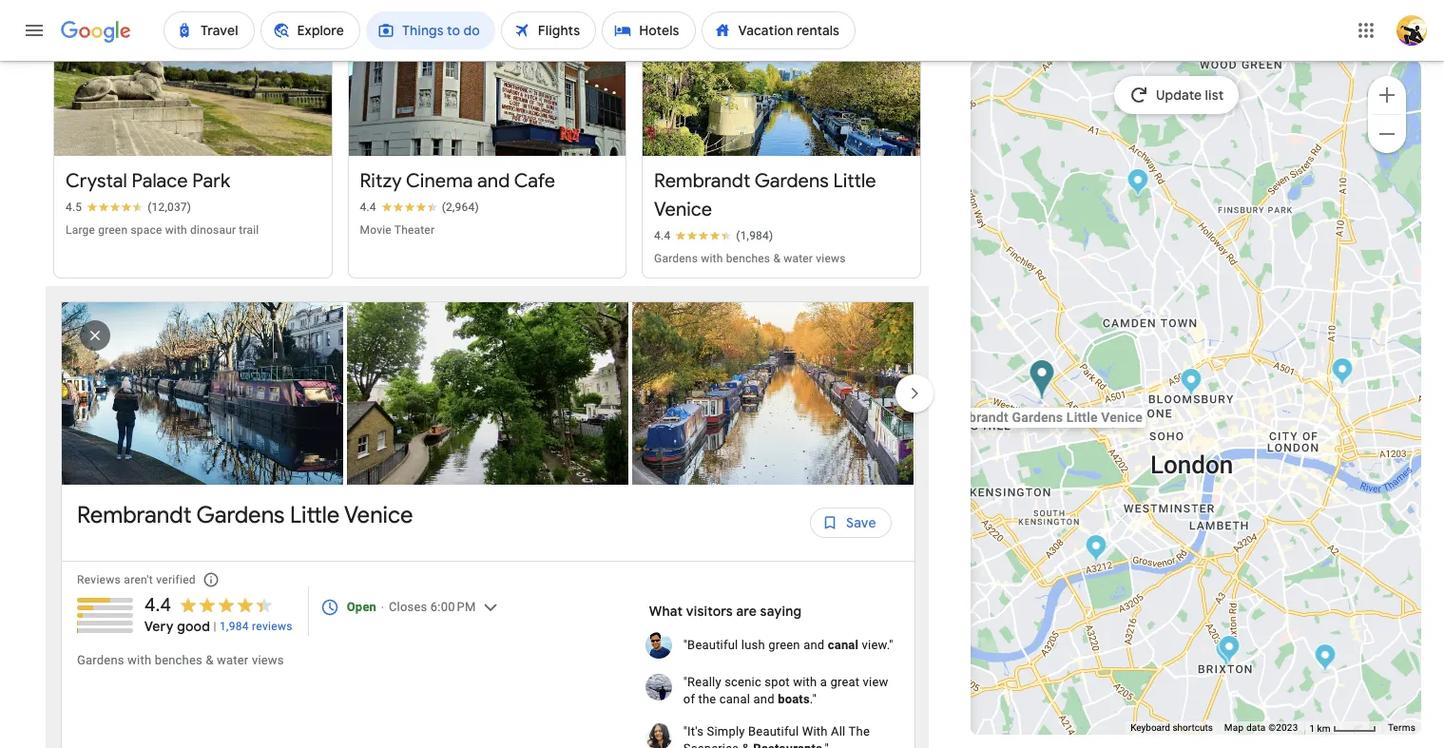 Task type: locate. For each thing, give the bounding box(es) containing it.
and
[[478, 170, 510, 193], [804, 639, 825, 653], [754, 693, 775, 707]]

view
[[863, 676, 889, 690]]

with left a
[[793, 676, 817, 690]]

list item
[[347, 289, 633, 500], [62, 303, 347, 485], [633, 303, 918, 485]]

ritzy
[[360, 170, 402, 193]]

gardens down reviews
[[77, 654, 124, 668]]

update
[[1157, 87, 1203, 104]]

&
[[774, 252, 781, 266], [206, 654, 214, 668], [742, 742, 750, 749]]

1 horizontal spatial green
[[769, 639, 801, 653]]

1 km
[[1310, 723, 1334, 734]]

rembrandt gardens little venice
[[655, 170, 877, 222], [77, 502, 413, 530]]

4.4 up movie
[[360, 201, 376, 214]]

gardens with benches & water views down the (1,984) on the top of page
[[655, 252, 846, 266]]

|
[[214, 621, 217, 634]]

rembrandt gardens little venice up reviews aren't verified icon
[[77, 502, 413, 530]]

0 horizontal spatial water
[[217, 654, 249, 668]]

1 horizontal spatial canal
[[828, 639, 859, 653]]

update list
[[1157, 87, 1225, 104]]

keyboard shortcuts button
[[1131, 722, 1214, 735]]

all
[[831, 725, 846, 739]]

0 horizontal spatial gardens with benches & water views
[[77, 654, 284, 668]]

0 vertical spatial canal
[[828, 639, 859, 653]]

park
[[192, 170, 230, 193]]

and inside "really scenic spot with a great view of the canal and
[[754, 693, 775, 707]]

spot
[[765, 676, 790, 690]]

canal left view."
[[828, 639, 859, 653]]

0 vertical spatial rembrandt gardens little venice
[[655, 170, 877, 222]]

good
[[177, 619, 210, 636]]

venice up 4.4 out of 5 stars from 1,984 reviews image
[[655, 198, 713, 222]]

1 horizontal spatial and
[[754, 693, 775, 707]]

0 horizontal spatial and
[[478, 170, 510, 193]]

reviews
[[77, 574, 121, 587]]

1 vertical spatial views
[[252, 654, 284, 668]]

1 horizontal spatial rembrandt gardens little venice
[[655, 170, 877, 222]]

list
[[62, 289, 918, 504]]

zoom in map image
[[1376, 83, 1399, 106]]

gardens with benches & water views
[[655, 252, 846, 266], [77, 654, 284, 668]]

of
[[684, 693, 695, 707]]

terms link
[[1389, 723, 1416, 733]]

benches down "good"
[[155, 654, 203, 668]]

reviews
[[252, 621, 293, 634]]

benches
[[726, 252, 771, 266], [155, 654, 203, 668]]

green down 4.5 out of 5 stars from 12,037 reviews image
[[98, 224, 128, 237]]

2 vertical spatial and
[[754, 693, 775, 707]]

palace
[[132, 170, 188, 193]]

0 horizontal spatial &
[[206, 654, 214, 668]]

reviews aren't verified image
[[188, 558, 234, 603]]

4.5
[[66, 201, 82, 214]]

visitors
[[687, 603, 733, 621]]

with down 4.4 out of 5 stars from 1,984 reviews image
[[701, 252, 723, 266]]

1
[[1310, 723, 1316, 734]]

."
[[810, 693, 817, 707]]

ritzy cinema and cafe
[[360, 170, 556, 193]]

0 horizontal spatial views
[[252, 654, 284, 668]]

1 horizontal spatial gardens with benches & water views
[[655, 252, 846, 266]]

2 vertical spatial &
[[742, 742, 750, 749]]

"it's
[[684, 725, 704, 739]]

space
[[131, 224, 162, 237]]

rembrandt up 4.4 out of 5 stars from 1,984 reviews image
[[655, 170, 751, 193]]

canal down scenic
[[720, 693, 751, 707]]

reviews aren't verified
[[77, 574, 196, 587]]

list
[[1206, 87, 1225, 104]]

1 horizontal spatial 4.4
[[360, 201, 376, 214]]

0 horizontal spatial 4.4
[[144, 594, 171, 618]]

canal
[[828, 639, 859, 653], [720, 693, 751, 707]]

benches down the (1,984) on the top of page
[[726, 252, 771, 266]]

gardens up the (1,984) on the top of page
[[755, 170, 829, 193]]

water
[[784, 252, 813, 266], [217, 654, 249, 668]]

and up a
[[804, 639, 825, 653]]

and left "cafe"
[[478, 170, 510, 193]]

0 horizontal spatial little
[[290, 502, 340, 530]]

0 vertical spatial &
[[774, 252, 781, 266]]

0 vertical spatial and
[[478, 170, 510, 193]]

4.4 up very
[[144, 594, 171, 618]]

4.4
[[360, 201, 376, 214], [655, 230, 671, 243], [144, 594, 171, 618]]

1 vertical spatial benches
[[155, 654, 203, 668]]

sceneries
[[684, 742, 739, 749]]

rembrandt
[[655, 170, 751, 193], [77, 502, 192, 530]]

great
[[831, 676, 860, 690]]

the
[[849, 725, 870, 739]]

venice
[[655, 198, 713, 222], [344, 502, 413, 530]]

0 vertical spatial 4.4
[[360, 201, 376, 214]]

verified
[[156, 574, 196, 587]]

and down spot
[[754, 693, 775, 707]]

green
[[98, 224, 128, 237], [769, 639, 801, 653]]

4.4 for ritzy cinema and cafe
[[360, 201, 376, 214]]

with
[[165, 224, 187, 237], [701, 252, 723, 266], [128, 654, 151, 668], [793, 676, 817, 690]]

venice up ⋅ on the bottom left of the page
[[344, 502, 413, 530]]

what
[[649, 603, 683, 621]]

rembrandt gardens little venice element
[[77, 501, 413, 546]]

0 vertical spatial benches
[[726, 252, 771, 266]]

1 horizontal spatial rembrandt
[[655, 170, 751, 193]]

with down the '(12,037)'
[[165, 224, 187, 237]]

0 horizontal spatial rembrandt
[[77, 502, 192, 530]]

gardens inside rembrandt gardens little venice
[[755, 170, 829, 193]]

1 vertical spatial gardens with benches & water views
[[77, 654, 284, 668]]

0 vertical spatial views
[[816, 252, 846, 266]]

update list button
[[1115, 76, 1240, 114]]

data
[[1247, 723, 1267, 733]]

aren't
[[124, 574, 153, 587]]

saying
[[761, 603, 802, 621]]

4.5 out of 5 stars from 12,037 reviews image
[[66, 200, 191, 215]]

1 horizontal spatial benches
[[726, 252, 771, 266]]

1 vertical spatial canal
[[720, 693, 751, 707]]

what visitors are saying
[[649, 603, 802, 621]]

1 horizontal spatial little
[[834, 170, 877, 193]]

2 horizontal spatial 4.4
[[655, 230, 671, 243]]

0 vertical spatial rembrandt
[[655, 170, 751, 193]]

1 vertical spatial 4.4
[[655, 230, 671, 243]]

(1,984)
[[737, 230, 774, 243]]

1 vertical spatial rembrandt gardens little venice
[[77, 502, 413, 530]]

1 vertical spatial green
[[769, 639, 801, 653]]

0 horizontal spatial benches
[[155, 654, 203, 668]]

& inside the "it's simply beautiful with all the sceneries &
[[742, 742, 750, 749]]

4.4 left the (1,984) on the top of page
[[655, 230, 671, 243]]

save button
[[810, 501, 892, 546]]

2 horizontal spatial and
[[804, 639, 825, 653]]

crystal
[[66, 170, 127, 193]]

green right lush
[[769, 639, 801, 653]]

zoom out map image
[[1376, 122, 1399, 145]]

1 horizontal spatial water
[[784, 252, 813, 266]]

0 horizontal spatial rembrandt gardens little venice
[[77, 502, 413, 530]]

0 horizontal spatial venice
[[344, 502, 413, 530]]

⋅
[[380, 601, 386, 615]]

very
[[144, 619, 174, 636]]

0 vertical spatial little
[[834, 170, 877, 193]]

rembrandt gardens little venice up the (1,984) on the top of page
[[655, 170, 877, 222]]

ritzy cinema and cafe image
[[1216, 638, 1238, 669]]

views
[[816, 252, 846, 266], [252, 654, 284, 668]]

very good | 1,984 reviews
[[144, 619, 293, 636]]

1 vertical spatial venice
[[344, 502, 413, 530]]

gardens
[[755, 170, 829, 193], [655, 252, 698, 266], [197, 502, 285, 530], [77, 654, 124, 668]]

0 vertical spatial venice
[[655, 198, 713, 222]]

1 vertical spatial &
[[206, 654, 214, 668]]

1 horizontal spatial &
[[742, 742, 750, 749]]

rembrandt up reviews aren't verified
[[77, 502, 192, 530]]

save
[[847, 515, 877, 532]]

little inside rembrandt gardens little venice
[[834, 170, 877, 193]]

are
[[737, 603, 757, 621]]

gardens with benches & water views down "good"
[[77, 654, 284, 668]]

"beautiful
[[684, 639, 739, 653]]

1 vertical spatial rembrandt
[[77, 502, 192, 530]]

0 horizontal spatial canal
[[720, 693, 751, 707]]

0 vertical spatial green
[[98, 224, 128, 237]]



Task type: vqa. For each thing, say whether or not it's contained in the screenshot.
bottommost "AVG"
no



Task type: describe. For each thing, give the bounding box(es) containing it.
highgate cemetery image
[[1127, 168, 1149, 199]]

2 vertical spatial 4.4
[[144, 594, 171, 618]]

close detail image
[[72, 313, 118, 359]]

dinosaur
[[190, 224, 236, 237]]

main menu image
[[23, 19, 46, 42]]

lush
[[742, 639, 766, 653]]

1 vertical spatial and
[[804, 639, 825, 653]]

4.4 out of 5 stars from 1,984 reviews. very good. element
[[144, 594, 293, 637]]

with down very
[[128, 654, 151, 668]]

movie theater
[[360, 224, 435, 237]]

cinema
[[406, 170, 473, 193]]

1 horizontal spatial views
[[816, 252, 846, 266]]

trail
[[239, 224, 259, 237]]

keyboard shortcuts
[[1131, 723, 1214, 733]]

theater
[[395, 224, 435, 237]]

next image
[[892, 371, 938, 417]]

map region
[[815, 0, 1445, 749]]

gardens down 4.4 out of 5 stars from 1,984 reviews image
[[655, 252, 698, 266]]

large green space with dinosaur trail
[[66, 224, 259, 237]]

the
[[699, 693, 717, 707]]

terms
[[1389, 723, 1416, 733]]

"beautiful lush green and canal view."
[[684, 639, 894, 653]]

1 vertical spatial little
[[290, 502, 340, 530]]

house of dreams museum image
[[1315, 643, 1337, 675]]

beautiful
[[749, 725, 799, 739]]

shortcuts
[[1173, 723, 1214, 733]]

rembrandt gardens little venice image
[[1030, 359, 1055, 402]]

chelsea physic garden image
[[1086, 534, 1108, 565]]

simply
[[707, 725, 745, 739]]

(2,964)
[[442, 201, 479, 214]]

km
[[1318, 723, 1331, 734]]

0 horizontal spatial green
[[98, 224, 128, 237]]

with
[[803, 725, 828, 739]]

cafe
[[514, 170, 556, 193]]

a
[[821, 676, 828, 690]]

boats ."
[[778, 693, 817, 707]]

6:00 pm
[[431, 601, 476, 615]]

1,984 reviews link
[[220, 620, 293, 635]]

large
[[66, 224, 95, 237]]

brixton market image
[[1219, 635, 1241, 666]]

movie
[[360, 224, 392, 237]]

"it's simply beautiful with all the sceneries & link
[[684, 725, 870, 749]]

open
[[347, 601, 377, 615]]

map data ©2023
[[1225, 723, 1299, 733]]

canal inside "really scenic spot with a great view of the canal and
[[720, 693, 751, 707]]

"it's simply beautiful with all the sceneries &
[[684, 725, 870, 749]]

4.4 for rembrandt gardens little venice
[[655, 230, 671, 243]]

1,984
[[220, 621, 249, 634]]

1 vertical spatial water
[[217, 654, 249, 668]]

scenic
[[725, 676, 762, 690]]

russell square cabmen's shelter image
[[1181, 368, 1203, 399]]

rich mix image
[[1332, 357, 1354, 389]]

view."
[[862, 639, 894, 653]]

keyboard
[[1131, 723, 1171, 733]]

"really scenic spot with a great view of the canal and
[[684, 676, 889, 707]]

0 vertical spatial water
[[784, 252, 813, 266]]

with inside "really scenic spot with a great view of the canal and
[[793, 676, 817, 690]]

gardens up reviews aren't verified icon
[[197, 502, 285, 530]]

4.4 out of 5 stars from 1,984 reviews image
[[655, 229, 774, 244]]

open ⋅ closes 6:00 pm
[[347, 601, 476, 615]]

crystal palace park
[[66, 170, 230, 193]]

4.4 out of 5 stars from 2,964 reviews image
[[360, 200, 479, 215]]

1 km button
[[1305, 722, 1383, 736]]

(12,037)
[[148, 201, 191, 214]]

closes
[[389, 601, 427, 615]]

map
[[1225, 723, 1244, 733]]

0 vertical spatial gardens with benches & water views
[[655, 252, 846, 266]]

"really
[[684, 676, 722, 690]]

boats
[[778, 693, 810, 707]]

1 horizontal spatial venice
[[655, 198, 713, 222]]

2 horizontal spatial &
[[774, 252, 781, 266]]

rembrandt inside rembrandt gardens little venice
[[655, 170, 751, 193]]

©2023
[[1269, 723, 1299, 733]]



